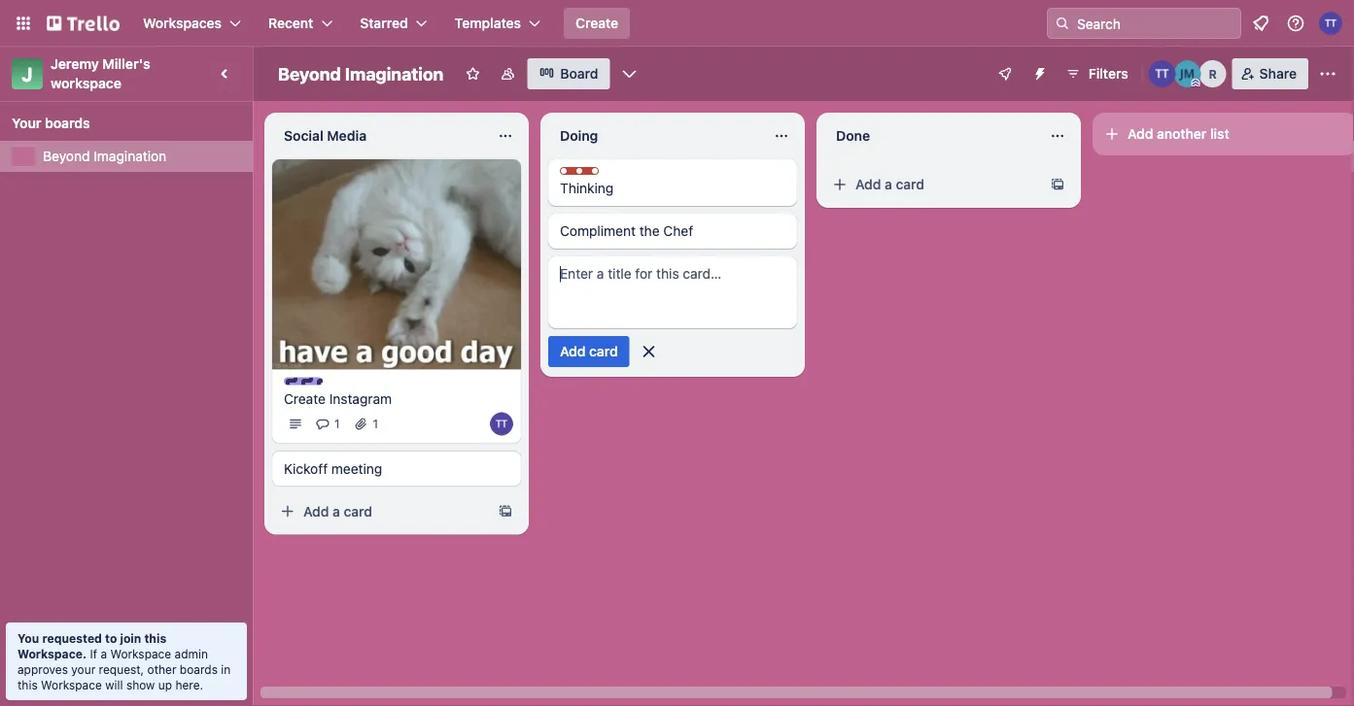 Task type: locate. For each thing, give the bounding box(es) containing it.
miller's
[[102, 56, 150, 72]]

requested
[[42, 632, 102, 646]]

1 vertical spatial a
[[333, 504, 340, 520]]

1 vertical spatial this
[[17, 679, 38, 692]]

1 down instagram
[[373, 417, 378, 431]]

workspace visible image
[[500, 66, 516, 82]]

0 horizontal spatial create from template… image
[[498, 504, 513, 520]]

Enter a title for this card… text field
[[548, 257, 797, 329]]

1 horizontal spatial imagination
[[345, 63, 444, 84]]

0 horizontal spatial imagination
[[94, 148, 166, 164]]

in
[[221, 663, 231, 677]]

0 horizontal spatial beyond imagination
[[43, 148, 166, 164]]

templates button
[[443, 8, 552, 39]]

workspace navigation collapse icon image
[[212, 60, 239, 87]]

2 horizontal spatial a
[[885, 176, 892, 192]]

beyond down your boards
[[43, 148, 90, 164]]

1 horizontal spatial add a card button
[[824, 169, 1042, 200]]

recent button
[[257, 8, 344, 39]]

2 vertical spatial a
[[101, 647, 107, 661]]

a down kickoff meeting
[[333, 504, 340, 520]]

filters button
[[1059, 58, 1134, 89]]

beyond inside board name text box
[[278, 63, 341, 84]]

1 horizontal spatial boards
[[180, 663, 218, 677]]

1 vertical spatial add a card button
[[272, 496, 490, 527]]

workspaces button
[[131, 8, 253, 39]]

add a card button
[[824, 169, 1042, 200], [272, 496, 490, 527]]

other
[[147, 663, 176, 677]]

this
[[144, 632, 166, 646], [17, 679, 38, 692]]

1
[[334, 417, 340, 431], [373, 417, 378, 431]]

add a card
[[856, 176, 925, 192], [303, 504, 372, 520]]

card left cancel image
[[589, 344, 618, 360]]

thinking link
[[560, 179, 786, 198]]

cancel image
[[639, 342, 659, 362]]

add down done
[[856, 176, 881, 192]]

your
[[71, 663, 96, 677]]

color: bold red, title: "thoughts" element
[[560, 167, 633, 182]]

if a workspace admin approves your request, other boards in this workspace will show up here.
[[17, 647, 231, 692]]

create button
[[564, 8, 630, 39]]

0 vertical spatial imagination
[[345, 63, 444, 84]]

boards right the your
[[45, 115, 90, 131]]

show menu image
[[1318, 64, 1338, 84]]

1 vertical spatial create
[[284, 391, 326, 407]]

add a card button for social media
[[272, 496, 490, 527]]

beyond imagination inside board name text box
[[278, 63, 444, 84]]

a
[[885, 176, 892, 192], [333, 504, 340, 520], [101, 647, 107, 661]]

beyond imagination down 'starred'
[[278, 63, 444, 84]]

a inside if a workspace admin approves your request, other boards in this workspace will show up here.
[[101, 647, 107, 661]]

create from template… image
[[1050, 177, 1066, 192], [498, 504, 513, 520]]

you requested to join this workspace.
[[17, 632, 166, 661]]

beyond
[[278, 63, 341, 84], [43, 148, 90, 164]]

0 horizontal spatial beyond
[[43, 148, 90, 164]]

create down color: purple, title: none icon
[[284, 391, 326, 407]]

boards
[[45, 115, 90, 131], [180, 663, 218, 677]]

add card
[[560, 344, 618, 360]]

card for social media
[[344, 504, 372, 520]]

1 vertical spatial card
[[589, 344, 618, 360]]

0 vertical spatial terry turtle (terryturtle) image
[[1319, 12, 1343, 35]]

create inside button
[[576, 15, 618, 31]]

0 vertical spatial beyond
[[278, 63, 341, 84]]

0 horizontal spatial create
[[284, 391, 326, 407]]

imagination down your boards with 1 items element
[[94, 148, 166, 164]]

add a card down done
[[856, 176, 925, 192]]

create up board
[[576, 15, 618, 31]]

1 horizontal spatial 1
[[373, 417, 378, 431]]

1 vertical spatial create from template… image
[[498, 504, 513, 520]]

beyond imagination down your boards with 1 items element
[[43, 148, 166, 164]]

1 vertical spatial beyond
[[43, 148, 90, 164]]

rubyanndersson (rubyanndersson) image
[[1199, 60, 1227, 87]]

filters
[[1089, 66, 1128, 82]]

2 horizontal spatial card
[[896, 176, 925, 192]]

1 vertical spatial imagination
[[94, 148, 166, 164]]

boards down admin
[[180, 663, 218, 677]]

workspace down join
[[110, 647, 171, 661]]

add another list
[[1128, 126, 1230, 142]]

another
[[1157, 126, 1207, 142]]

1 horizontal spatial beyond imagination
[[278, 63, 444, 84]]

0 horizontal spatial workspace
[[41, 679, 102, 692]]

create for create instagram
[[284, 391, 326, 407]]

Board name text field
[[268, 58, 453, 89]]

beyond down the recent 'dropdown button'
[[278, 63, 341, 84]]

0 vertical spatial create
[[576, 15, 618, 31]]

this down approves at the bottom of the page
[[17, 679, 38, 692]]

1 horizontal spatial create
[[576, 15, 618, 31]]

add another list button
[[1093, 113, 1354, 156]]

admin
[[175, 647, 208, 661]]

list
[[1210, 126, 1230, 142]]

2 horizontal spatial terry turtle (terryturtle) image
[[1319, 12, 1343, 35]]

beyond imagination
[[278, 63, 444, 84], [43, 148, 166, 164]]

search image
[[1055, 16, 1070, 31]]

add left another
[[1128, 126, 1153, 142]]

0 horizontal spatial this
[[17, 679, 38, 692]]

0 vertical spatial card
[[896, 176, 925, 192]]

0 vertical spatial this
[[144, 632, 166, 646]]

add inside 'button'
[[1128, 126, 1153, 142]]

0 vertical spatial add a card button
[[824, 169, 1042, 200]]

board
[[560, 66, 598, 82]]

2 vertical spatial card
[[344, 504, 372, 520]]

meeting
[[331, 461, 382, 477]]

1 vertical spatial terry turtle (terryturtle) image
[[1149, 60, 1176, 87]]

primary element
[[0, 0, 1354, 47]]

the
[[639, 223, 660, 239]]

compliment the chef
[[560, 223, 693, 239]]

card down meeting in the left bottom of the page
[[344, 504, 372, 520]]

2 vertical spatial terry turtle (terryturtle) image
[[490, 413, 513, 436]]

0 horizontal spatial terry turtle (terryturtle) image
[[490, 413, 513, 436]]

0 vertical spatial beyond imagination
[[278, 63, 444, 84]]

doing
[[560, 128, 598, 144]]

1 vertical spatial beyond imagination
[[43, 148, 166, 164]]

1 vertical spatial workspace
[[41, 679, 102, 692]]

1 down create instagram
[[334, 417, 340, 431]]

card
[[896, 176, 925, 192], [589, 344, 618, 360], [344, 504, 372, 520]]

here.
[[175, 679, 203, 692]]

templates
[[455, 15, 521, 31]]

1 horizontal spatial add a card
[[856, 176, 925, 192]]

starred
[[360, 15, 408, 31]]

compliment the chef link
[[560, 222, 786, 241]]

a for social media
[[333, 504, 340, 520]]

add a card down kickoff meeting
[[303, 504, 372, 520]]

1 vertical spatial add a card
[[303, 504, 372, 520]]

add
[[1128, 126, 1153, 142], [856, 176, 881, 192], [560, 344, 586, 360], [303, 504, 329, 520]]

your boards with 1 items element
[[12, 112, 231, 135]]

1 horizontal spatial this
[[144, 632, 166, 646]]

r button
[[1199, 60, 1227, 87]]

0 horizontal spatial a
[[101, 647, 107, 661]]

0 vertical spatial boards
[[45, 115, 90, 131]]

1 horizontal spatial create from template… image
[[1050, 177, 1066, 192]]

card inside add card button
[[589, 344, 618, 360]]

1 1 from the left
[[334, 417, 340, 431]]

1 horizontal spatial beyond
[[278, 63, 341, 84]]

1 vertical spatial boards
[[180, 663, 218, 677]]

create
[[576, 15, 618, 31], [284, 391, 326, 407]]

this right join
[[144, 632, 166, 646]]

done
[[836, 128, 870, 144]]

a right if
[[101, 647, 107, 661]]

0 vertical spatial add a card
[[856, 176, 925, 192]]

workspaces
[[143, 15, 222, 31]]

card down 'done' text box
[[896, 176, 925, 192]]

imagination down "starred" "dropdown button"
[[345, 63, 444, 84]]

your boards
[[12, 115, 90, 131]]

0 vertical spatial a
[[885, 176, 892, 192]]

thinking
[[560, 180, 614, 196]]

1 horizontal spatial a
[[333, 504, 340, 520]]

add a card button down kickoff meeting link
[[272, 496, 490, 527]]

0 horizontal spatial 1
[[334, 417, 340, 431]]

0 horizontal spatial add a card
[[303, 504, 372, 520]]

Social Media text field
[[272, 121, 486, 152]]

1 horizontal spatial card
[[589, 344, 618, 360]]

show
[[126, 679, 155, 692]]

share
[[1260, 66, 1297, 82]]

add left cancel image
[[560, 344, 586, 360]]

0 horizontal spatial add a card button
[[272, 496, 490, 527]]

1 horizontal spatial workspace
[[110, 647, 171, 661]]

add a card button down 'done' text box
[[824, 169, 1042, 200]]

workspace
[[110, 647, 171, 661], [41, 679, 102, 692]]

a down 'done' text box
[[885, 176, 892, 192]]

Doing text field
[[548, 121, 762, 152]]

add down kickoff on the bottom of the page
[[303, 504, 329, 520]]

terry turtle (terryturtle) image
[[1319, 12, 1343, 35], [1149, 60, 1176, 87], [490, 413, 513, 436]]

imagination
[[345, 63, 444, 84], [94, 148, 166, 164]]

0 vertical spatial create from template… image
[[1050, 177, 1066, 192]]

approves
[[17, 663, 68, 677]]

customize views image
[[620, 64, 639, 84]]

color: purple, title: none image
[[284, 378, 323, 385]]

boards inside if a workspace admin approves your request, other boards in this workspace will show up here.
[[180, 663, 218, 677]]

workspace down your at the bottom
[[41, 679, 102, 692]]

0 horizontal spatial card
[[344, 504, 372, 520]]



Task type: vqa. For each thing, say whether or not it's contained in the screenshot.
Button
no



Task type: describe. For each thing, give the bounding box(es) containing it.
star or unstar board image
[[465, 66, 481, 82]]

add a card for social media
[[303, 504, 372, 520]]

open information menu image
[[1286, 14, 1306, 33]]

create instagram link
[[284, 389, 509, 409]]

instagram
[[329, 391, 392, 407]]

back to home image
[[47, 8, 120, 39]]

jeremy
[[51, 56, 99, 72]]

this member is an admin of this board. image
[[1192, 79, 1200, 87]]

jeremy miller (jeremymiller198) image
[[1174, 60, 1201, 87]]

add card button
[[548, 336, 630, 367]]

if
[[90, 647, 97, 661]]

this inside if a workspace admin approves your request, other boards in this workspace will show up here.
[[17, 679, 38, 692]]

will
[[105, 679, 123, 692]]

create instagram
[[284, 391, 392, 407]]

workspace
[[51, 75, 122, 91]]

board link
[[527, 58, 610, 89]]

to
[[105, 632, 117, 646]]

Search field
[[1070, 9, 1241, 38]]

create from template… image for social media
[[498, 504, 513, 520]]

0 vertical spatial workspace
[[110, 647, 171, 661]]

thoughts
[[579, 168, 633, 182]]

thoughts thinking
[[560, 168, 633, 196]]

create from template… image for done
[[1050, 177, 1066, 192]]

kickoff meeting
[[284, 461, 382, 477]]

Done text field
[[824, 121, 1038, 152]]

0 notifications image
[[1249, 12, 1273, 35]]

this inside you requested to join this workspace.
[[144, 632, 166, 646]]

beyond imagination link
[[43, 147, 241, 166]]

0 horizontal spatial boards
[[45, 115, 90, 131]]

add a card button for done
[[824, 169, 1042, 200]]

a for done
[[885, 176, 892, 192]]

card for done
[[896, 176, 925, 192]]

social
[[284, 128, 323, 144]]

add inside button
[[560, 344, 586, 360]]

jeremy miller's workspace
[[51, 56, 154, 91]]

create for create
[[576, 15, 618, 31]]

your
[[12, 115, 41, 131]]

kickoff meeting link
[[284, 459, 509, 479]]

up
[[158, 679, 172, 692]]

add a card for done
[[856, 176, 925, 192]]

r
[[1209, 67, 1217, 81]]

j
[[22, 62, 33, 85]]

2 1 from the left
[[373, 417, 378, 431]]

recent
[[268, 15, 313, 31]]

workspace.
[[17, 647, 87, 661]]

chef
[[663, 223, 693, 239]]

media
[[327, 128, 367, 144]]

kickoff
[[284, 461, 328, 477]]

join
[[120, 632, 141, 646]]

starred button
[[348, 8, 439, 39]]

power ups image
[[997, 66, 1013, 82]]

imagination inside board name text box
[[345, 63, 444, 84]]

request,
[[99, 663, 144, 677]]

social media
[[284, 128, 367, 144]]

1 horizontal spatial terry turtle (terryturtle) image
[[1149, 60, 1176, 87]]

you
[[17, 632, 39, 646]]

compliment
[[560, 223, 636, 239]]

share button
[[1232, 58, 1309, 89]]

automation image
[[1024, 58, 1052, 86]]



